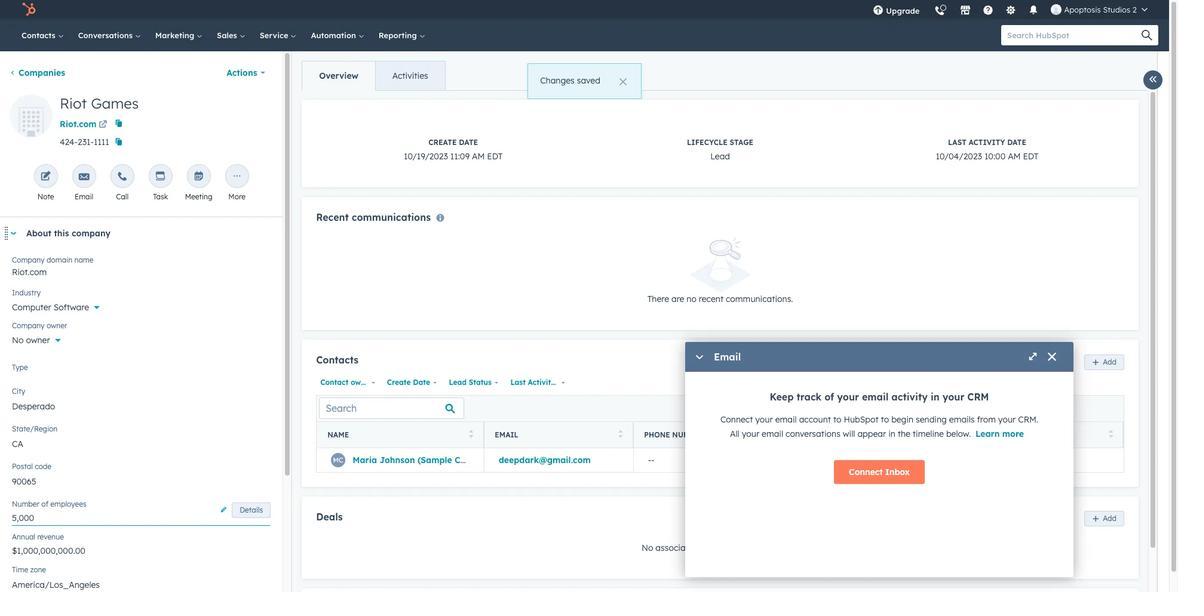 Task type: describe. For each thing, give the bounding box(es) containing it.
10:00
[[985, 151, 1006, 162]]

settings image
[[1006, 5, 1017, 16]]

more image
[[232, 171, 242, 183]]

appear
[[858, 429, 886, 440]]

last for last activity date 10/04/2023 10:00 am edt
[[948, 138, 967, 147]]

activities
[[392, 70, 428, 81]]

navigation containing overview
[[302, 61, 446, 91]]

service
[[260, 30, 291, 40]]

communications.
[[726, 294, 793, 305]]

note image
[[40, 171, 51, 183]]

1 vertical spatial of
[[41, 500, 48, 509]]

City text field
[[12, 394, 271, 418]]

connect inbox
[[849, 467, 910, 478]]

upgrade image
[[873, 5, 884, 16]]

sales link
[[210, 19, 253, 51]]

1 horizontal spatial this
[[742, 543, 756, 554]]

expand dialog image
[[1028, 353, 1038, 363]]

more
[[1002, 429, 1024, 440]]

create for create date
[[387, 378, 411, 387]]

add button for contacts
[[1085, 355, 1124, 370]]

industry
[[12, 289, 41, 298]]

time
[[12, 566, 28, 575]]

press to sort. image for email
[[618, 430, 623, 439]]

lead status
[[449, 378, 492, 387]]

press to sort. element for phone number
[[1109, 430, 1113, 441]]

edt inside last activity date 10/04/2023 10:00 am edt
[[1023, 151, 1039, 162]]

424-
[[60, 137, 78, 148]]

Search search field
[[319, 398, 464, 420]]

about this company button
[[0, 217, 271, 250]]

account
[[799, 415, 831, 425]]

changes saved alert
[[528, 63, 642, 99]]

connect for connect inbox
[[849, 467, 883, 478]]

recent
[[699, 294, 724, 305]]

about this company
[[26, 228, 111, 239]]

10/04/2023
[[936, 151, 982, 162]]

track
[[797, 391, 822, 403]]

automation
[[311, 30, 358, 40]]

lead status button
[[445, 375, 502, 391]]

add for contacts
[[1103, 358, 1117, 367]]

hubspot image
[[22, 2, 36, 17]]

2 horizontal spatial email
[[714, 351, 741, 363]]

am inside 'create date 10/19/2023 11:09 am edt'
[[472, 151, 485, 162]]

0 horizontal spatial number
[[12, 500, 39, 509]]

0 vertical spatial email
[[862, 391, 889, 403]]

1111
[[94, 137, 109, 148]]

lead inside popup button
[[449, 378, 467, 387]]

status
[[469, 378, 492, 387]]

riot games
[[60, 94, 139, 112]]

calling icon button
[[930, 1, 950, 19]]

state/region
[[12, 425, 57, 434]]

saved
[[577, 75, 600, 86]]

reporting link
[[371, 19, 432, 51]]

marketing
[[155, 30, 197, 40]]

2 - from the left
[[651, 455, 655, 466]]

lifecycle
[[687, 138, 728, 147]]

sending
[[916, 415, 947, 425]]

contact owner button
[[316, 375, 378, 391]]

1 horizontal spatial in
[[931, 391, 940, 403]]

contact owner
[[320, 378, 373, 387]]

employees
[[50, 500, 86, 509]]

no owner button
[[12, 329, 271, 348]]

sales
[[217, 30, 239, 40]]

computer software button
[[12, 296, 271, 315]]

in inside "connect your email account to hubspot to begin sending emails from your crm. all your email conversations will appear in the timeline below."
[[889, 429, 895, 440]]

revenue
[[37, 533, 64, 542]]

crm.
[[1018, 415, 1038, 425]]

type
[[12, 363, 28, 372]]

riot
[[60, 94, 87, 112]]

there are no recent communications.
[[647, 294, 793, 305]]

10/19/2023
[[404, 151, 448, 162]]

overview link
[[302, 62, 375, 90]]

company
[[72, 228, 111, 239]]

your down keep
[[755, 415, 773, 425]]

objects
[[701, 543, 730, 554]]

2
[[1133, 5, 1137, 14]]

learn more button
[[971, 429, 1029, 440]]

company domain name riot.com
[[12, 256, 94, 278]]

call
[[116, 192, 129, 201]]

edit button
[[10, 94, 53, 142]]

studios
[[1103, 5, 1131, 14]]

learn more
[[976, 429, 1024, 440]]

details
[[240, 506, 263, 515]]

date inside last activity date 10/04/2023 10:00 am edt
[[1007, 138, 1026, 147]]

below.
[[946, 429, 971, 440]]

(sample
[[418, 455, 452, 466]]

contacts link
[[14, 19, 71, 51]]

your up the emails
[[943, 391, 965, 403]]

name
[[328, 431, 349, 440]]

overview
[[319, 70, 358, 81]]

number of employees
[[12, 500, 86, 509]]

lifecycle stage lead
[[687, 138, 753, 162]]

add for deals
[[1103, 515, 1117, 523]]

keep
[[770, 391, 794, 403]]

1 to from the left
[[833, 415, 842, 425]]

1 horizontal spatial of
[[732, 543, 740, 554]]

create date
[[387, 378, 430, 387]]

software
[[54, 302, 89, 313]]

postal
[[12, 462, 33, 471]]

owner for company owner
[[47, 321, 67, 330]]

inbox
[[885, 467, 910, 478]]

2 to from the left
[[881, 415, 889, 425]]

marketplaces image
[[960, 5, 971, 16]]

crm
[[967, 391, 989, 403]]

date inside popup button
[[413, 378, 430, 387]]

Postal code text field
[[12, 470, 271, 493]]

lead inside lifecycle stage lead
[[710, 151, 730, 162]]

close dialog image
[[1047, 353, 1057, 363]]

last activity date
[[511, 378, 575, 387]]

tara schultz image
[[1051, 4, 1062, 15]]

contact)
[[455, 455, 491, 466]]

am inside last activity date 10/04/2023 10:00 am edt
[[1008, 151, 1021, 162]]

details button
[[232, 503, 271, 519]]

activity for last activity date 10/04/2023 10:00 am edt
[[969, 138, 1005, 147]]

associated
[[656, 543, 699, 554]]

companies
[[19, 68, 65, 78]]

Number of employees text field
[[12, 507, 271, 526]]

conversations
[[786, 429, 841, 440]]



Task type: vqa. For each thing, say whether or not it's contained in the screenshot.


Task type: locate. For each thing, give the bounding box(es) containing it.
name
[[74, 256, 94, 265]]

activity inside last activity date 10/04/2023 10:00 am edt
[[969, 138, 1005, 147]]

0 vertical spatial of
[[825, 391, 834, 403]]

apoptosis
[[1064, 5, 1101, 14]]

phone
[[644, 431, 670, 440]]

task
[[153, 192, 168, 201]]

0 vertical spatial number
[[672, 431, 704, 440]]

keep track of your email activity in your crm
[[770, 391, 989, 403]]

no for no associated objects of this type exist.
[[642, 543, 653, 554]]

connect inside button
[[849, 467, 883, 478]]

no inside popup button
[[12, 335, 24, 346]]

1 horizontal spatial connect
[[849, 467, 883, 478]]

email down keep
[[775, 415, 797, 425]]

3 press to sort. element from the left
[[1109, 430, 1113, 441]]

company down about
[[12, 256, 45, 265]]

actions
[[227, 68, 257, 78]]

owner inside popup button
[[351, 378, 373, 387]]

company up no owner
[[12, 321, 45, 330]]

date
[[459, 138, 478, 147], [1007, 138, 1026, 147], [413, 378, 430, 387], [558, 378, 575, 387]]

company for company domain name riot.com
[[12, 256, 45, 265]]

close image
[[619, 78, 627, 85]]

0 horizontal spatial riot.com
[[12, 267, 47, 278]]

meeting
[[185, 192, 212, 201]]

1 horizontal spatial email
[[495, 431, 518, 440]]

this left type
[[742, 543, 756, 554]]

annual
[[12, 533, 35, 542]]

menu
[[866, 0, 1155, 23]]

help image
[[983, 5, 994, 16]]

0 horizontal spatial am
[[472, 151, 485, 162]]

in left the on the bottom right of the page
[[889, 429, 895, 440]]

1 horizontal spatial contacts
[[316, 354, 359, 366]]

deals
[[316, 511, 343, 523]]

0 horizontal spatial activity
[[528, 378, 555, 387]]

add button for deals
[[1085, 512, 1124, 527]]

0 vertical spatial no
[[12, 335, 24, 346]]

begin
[[891, 415, 914, 425]]

1 press to sort. element from the left
[[469, 430, 473, 441]]

231-
[[78, 137, 94, 148]]

riot.com inside 'link'
[[60, 119, 97, 130]]

2 vertical spatial of
[[732, 543, 740, 554]]

edt inside 'create date 10/19/2023 11:09 am edt'
[[487, 151, 503, 162]]

1 vertical spatial email
[[714, 351, 741, 363]]

automation link
[[304, 19, 371, 51]]

1 add from the top
[[1103, 358, 1117, 367]]

owner for contact owner
[[351, 378, 373, 387]]

1 horizontal spatial press to sort. element
[[618, 430, 623, 441]]

computer
[[12, 302, 51, 313]]

of right objects at the bottom
[[732, 543, 740, 554]]

your up more
[[998, 415, 1016, 425]]

conversations link
[[71, 19, 148, 51]]

press to sort. image left phone
[[618, 430, 623, 439]]

press to sort. element for name
[[469, 430, 473, 441]]

zone
[[30, 566, 46, 575]]

meeting image
[[193, 171, 204, 183]]

press to sort. image up the contact) on the left bottom
[[469, 430, 473, 439]]

last inside last activity date 10/04/2023 10:00 am edt
[[948, 138, 967, 147]]

changes saved
[[540, 75, 600, 86]]

2 add from the top
[[1103, 515, 1117, 523]]

all
[[730, 429, 740, 440]]

contacts
[[22, 30, 58, 40], [316, 354, 359, 366]]

connect inside "connect your email account to hubspot to begin sending emails from your crm. all your email conversations will appear in the timeline below."
[[720, 415, 753, 425]]

add
[[1103, 358, 1117, 367], [1103, 515, 1117, 523]]

learn
[[976, 429, 1000, 440]]

connect left inbox on the right of page
[[849, 467, 883, 478]]

last inside popup button
[[511, 378, 526, 387]]

create inside popup button
[[387, 378, 411, 387]]

0 horizontal spatial lead
[[449, 378, 467, 387]]

1 vertical spatial this
[[742, 543, 756, 554]]

owner inside popup button
[[26, 335, 50, 346]]

timeline
[[913, 429, 944, 440]]

1 horizontal spatial activity
[[969, 138, 1005, 147]]

company for company owner
[[12, 321, 45, 330]]

no owner
[[12, 335, 50, 346]]

to left begin on the bottom
[[881, 415, 889, 425]]

riot.com link
[[60, 115, 109, 133]]

press to sort. image
[[469, 430, 473, 439], [618, 430, 623, 439]]

navigation
[[302, 61, 446, 91]]

annual revenue
[[12, 533, 64, 542]]

1 horizontal spatial edt
[[1023, 151, 1039, 162]]

no
[[12, 335, 24, 346], [642, 543, 653, 554]]

1 vertical spatial contacts
[[316, 354, 359, 366]]

Time zone text field
[[12, 573, 271, 593]]

last right the "status" at the bottom
[[511, 378, 526, 387]]

1 press to sort. image from the left
[[469, 430, 473, 439]]

2 vertical spatial email
[[762, 429, 783, 440]]

communications
[[352, 211, 431, 223]]

0 vertical spatial lead
[[710, 151, 730, 162]]

connect up all
[[720, 415, 753, 425]]

1 horizontal spatial no
[[642, 543, 653, 554]]

email up deepdark@gmail.com link
[[495, 431, 518, 440]]

0 horizontal spatial press to sort. element
[[469, 430, 473, 441]]

1 horizontal spatial last
[[948, 138, 967, 147]]

2 link opens in a new window image from the top
[[99, 121, 107, 130]]

2 vertical spatial owner
[[351, 378, 373, 387]]

0 horizontal spatial this
[[54, 228, 69, 239]]

0 vertical spatial last
[[948, 138, 967, 147]]

0 vertical spatial company
[[12, 256, 45, 265]]

1 am from the left
[[472, 151, 485, 162]]

of right track
[[825, 391, 834, 403]]

actions button
[[219, 61, 273, 85]]

date inside popup button
[[558, 378, 575, 387]]

create date 10/19/2023 11:09 am edt
[[404, 138, 503, 162]]

1 link opens in a new window image from the top
[[99, 118, 107, 133]]

call image
[[117, 171, 128, 183]]

your up hubspot
[[837, 391, 859, 403]]

in up sending
[[931, 391, 940, 403]]

email down email image on the top left of the page
[[75, 192, 93, 201]]

--
[[648, 455, 655, 466]]

0 vertical spatial owner
[[47, 321, 67, 330]]

0 vertical spatial in
[[931, 391, 940, 403]]

activity inside popup button
[[528, 378, 555, 387]]

Annual revenue text field
[[12, 540, 271, 559]]

0 vertical spatial create
[[429, 138, 457, 147]]

task image
[[155, 171, 166, 183]]

2 edt from the left
[[1023, 151, 1039, 162]]

1 vertical spatial riot.com
[[12, 267, 47, 278]]

company
[[12, 256, 45, 265], [12, 321, 45, 330]]

deepdark@gmail.com
[[499, 455, 591, 466]]

time zone
[[12, 566, 46, 575]]

contacts up contact
[[316, 354, 359, 366]]

more
[[228, 192, 245, 201]]

1 edt from the left
[[487, 151, 503, 162]]

owner right contact
[[351, 378, 373, 387]]

am right 11:09
[[472, 151, 485, 162]]

1 vertical spatial last
[[511, 378, 526, 387]]

2 horizontal spatial press to sort. element
[[1109, 430, 1113, 441]]

activity
[[892, 391, 928, 403]]

note
[[37, 192, 54, 201]]

create inside 'create date 10/19/2023 11:09 am edt'
[[429, 138, 457, 147]]

johnson
[[380, 455, 415, 466]]

11:09
[[450, 151, 470, 162]]

owner for no owner
[[26, 335, 50, 346]]

0 horizontal spatial no
[[12, 335, 24, 346]]

caret image
[[10, 232, 17, 235]]

edt
[[487, 151, 503, 162], [1023, 151, 1039, 162]]

1 vertical spatial add
[[1103, 515, 1117, 523]]

emails
[[949, 415, 975, 425]]

press to sort. image
[[1109, 430, 1113, 439]]

no for no owner
[[12, 335, 24, 346]]

press to sort. element
[[469, 430, 473, 441], [618, 430, 623, 441], [1109, 430, 1113, 441]]

0 vertical spatial add button
[[1085, 355, 1124, 370]]

1 vertical spatial lead
[[449, 378, 467, 387]]

email
[[862, 391, 889, 403], [775, 415, 797, 425], [762, 429, 783, 440]]

type
[[759, 543, 776, 554]]

contacts down hubspot link
[[22, 30, 58, 40]]

0 horizontal spatial edt
[[487, 151, 503, 162]]

recent communications
[[316, 211, 431, 223]]

exist.
[[779, 543, 799, 554]]

1 vertical spatial number
[[12, 500, 39, 509]]

1 vertical spatial email
[[775, 415, 797, 425]]

search image
[[1142, 30, 1152, 41]]

0 horizontal spatial last
[[511, 378, 526, 387]]

calling icon image
[[935, 6, 945, 17]]

marketing link
[[148, 19, 210, 51]]

this inside dropdown button
[[54, 228, 69, 239]]

email right all
[[762, 429, 783, 440]]

1 add button from the top
[[1085, 355, 1124, 370]]

contact
[[320, 378, 348, 387]]

create for create date 10/19/2023 11:09 am edt
[[429, 138, 457, 147]]

your right all
[[742, 429, 759, 440]]

1 horizontal spatial lead
[[710, 151, 730, 162]]

0 horizontal spatial to
[[833, 415, 842, 425]]

1 horizontal spatial create
[[429, 138, 457, 147]]

-
[[648, 455, 651, 466], [651, 455, 655, 466]]

press to sort. image for name
[[469, 430, 473, 439]]

2 vertical spatial email
[[495, 431, 518, 440]]

no down company owner
[[12, 335, 24, 346]]

0 horizontal spatial create
[[387, 378, 411, 387]]

1 - from the left
[[648, 455, 651, 466]]

1 vertical spatial company
[[12, 321, 45, 330]]

1 vertical spatial no
[[642, 543, 653, 554]]

no left associated
[[642, 543, 653, 554]]

0 horizontal spatial contacts
[[22, 30, 58, 40]]

1 horizontal spatial riot.com
[[60, 119, 97, 130]]

1 company from the top
[[12, 256, 45, 265]]

help button
[[978, 0, 999, 19]]

edt right 11:09
[[487, 151, 503, 162]]

2 add button from the top
[[1085, 512, 1124, 527]]

maria
[[353, 455, 377, 466]]

notifications image
[[1028, 5, 1039, 16]]

am right 10:00 on the right top of page
[[1008, 151, 1021, 162]]

to right 'account'
[[833, 415, 842, 425]]

menu containing apoptosis studios 2
[[866, 0, 1155, 23]]

press to sort. element for email
[[618, 430, 623, 441]]

0 vertical spatial this
[[54, 228, 69, 239]]

marketplaces button
[[953, 0, 978, 19]]

1 vertical spatial connect
[[849, 467, 883, 478]]

2 am from the left
[[1008, 151, 1021, 162]]

number up annual at left
[[12, 500, 39, 509]]

riot.com up the industry
[[12, 267, 47, 278]]

1 horizontal spatial number
[[672, 431, 704, 440]]

1 vertical spatial create
[[387, 378, 411, 387]]

0 vertical spatial connect
[[720, 415, 753, 425]]

conversations
[[78, 30, 135, 40]]

of
[[825, 391, 834, 403], [41, 500, 48, 509], [732, 543, 740, 554]]

hubspot
[[844, 415, 879, 425]]

0 vertical spatial email
[[75, 192, 93, 201]]

your
[[837, 391, 859, 403], [943, 391, 965, 403], [755, 415, 773, 425], [998, 415, 1016, 425], [742, 429, 759, 440]]

computer software
[[12, 302, 89, 313]]

0 horizontal spatial connect
[[720, 415, 753, 425]]

0 vertical spatial contacts
[[22, 30, 58, 40]]

hubspot link
[[14, 2, 45, 17]]

1 vertical spatial add button
[[1085, 512, 1124, 527]]

are
[[671, 294, 684, 305]]

1 vertical spatial owner
[[26, 335, 50, 346]]

this right about
[[54, 228, 69, 239]]

Search HubSpot search field
[[1001, 25, 1148, 45]]

0 horizontal spatial of
[[41, 500, 48, 509]]

0 horizontal spatial press to sort. image
[[469, 430, 473, 439]]

0 vertical spatial add
[[1103, 358, 1117, 367]]

last activity date 10/04/2023 10:00 am edt
[[936, 138, 1039, 162]]

date inside 'create date 10/19/2023 11:09 am edt'
[[459, 138, 478, 147]]

upgrade
[[886, 6, 920, 16]]

create up the search search field
[[387, 378, 411, 387]]

edt right 10:00 on the right top of page
[[1023, 151, 1039, 162]]

2 horizontal spatial of
[[825, 391, 834, 403]]

1 vertical spatial activity
[[528, 378, 555, 387]]

email image
[[79, 171, 89, 183]]

State/Region text field
[[12, 432, 271, 456]]

2 press to sort. image from the left
[[618, 430, 623, 439]]

no
[[687, 294, 697, 305]]

0 horizontal spatial email
[[75, 192, 93, 201]]

games
[[91, 94, 139, 112]]

2 company from the top
[[12, 321, 45, 330]]

email right the minimize dialog icon
[[714, 351, 741, 363]]

riot.com up the 424-231-1111
[[60, 119, 97, 130]]

create up 10/19/2023
[[429, 138, 457, 147]]

owner down computer software on the left of the page
[[47, 321, 67, 330]]

activity for last activity date
[[528, 378, 555, 387]]

1 horizontal spatial press to sort. image
[[618, 430, 623, 439]]

about
[[26, 228, 51, 239]]

lead left the "status" at the bottom
[[449, 378, 467, 387]]

1 horizontal spatial to
[[881, 415, 889, 425]]

no associated objects of this type exist.
[[642, 543, 799, 554]]

2 press to sort. element from the left
[[618, 430, 623, 441]]

notifications button
[[1024, 0, 1044, 19]]

number right phone
[[672, 431, 704, 440]]

apoptosis studios 2
[[1064, 5, 1137, 14]]

connect for connect your email account to hubspot to begin sending emails from your crm. all your email conversations will appear in the timeline below.
[[720, 415, 753, 425]]

link opens in a new window image
[[99, 118, 107, 133], [99, 121, 107, 130]]

riot.com inside company domain name riot.com
[[12, 267, 47, 278]]

company inside company domain name riot.com
[[12, 256, 45, 265]]

1 vertical spatial in
[[889, 429, 895, 440]]

1 horizontal spatial am
[[1008, 151, 1021, 162]]

email up hubspot
[[862, 391, 889, 403]]

0 vertical spatial riot.com
[[60, 119, 97, 130]]

0 horizontal spatial in
[[889, 429, 895, 440]]

there
[[647, 294, 669, 305]]

connect your email account to hubspot to begin sending emails from your crm. all your email conversations will appear in the timeline below.
[[720, 415, 1038, 440]]

owner down company owner
[[26, 335, 50, 346]]

minimize dialog image
[[695, 353, 704, 363]]

0 vertical spatial activity
[[969, 138, 1005, 147]]

lead down lifecycle
[[710, 151, 730, 162]]

in
[[931, 391, 940, 403], [889, 429, 895, 440]]

last for last activity date
[[511, 378, 526, 387]]

last up 10/04/2023
[[948, 138, 967, 147]]

of left employees
[[41, 500, 48, 509]]



